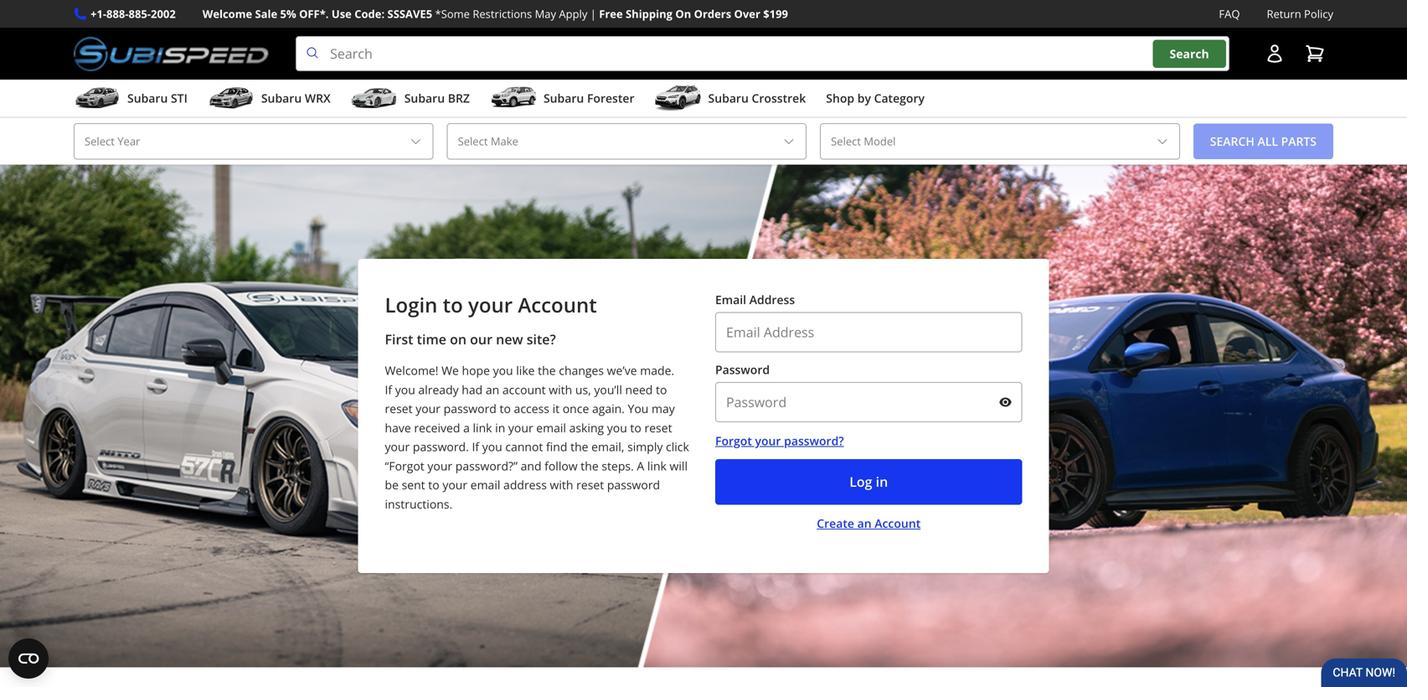 Task type: locate. For each thing, give the bounding box(es) containing it.
if down the welcome!
[[385, 382, 392, 397]]

account down log in button
[[875, 515, 921, 531]]

welcome!
[[385, 362, 439, 378]]

1 horizontal spatial account
[[875, 515, 921, 531]]

1 horizontal spatial if
[[472, 439, 479, 455]]

changes
[[559, 362, 604, 378]]

a subaru forester thumbnail image image
[[490, 86, 537, 111]]

will
[[670, 458, 688, 474]]

reset up have
[[385, 401, 413, 417]]

email
[[716, 292, 747, 308]]

subaru forester
[[544, 90, 635, 106]]

1 vertical spatial email
[[471, 477, 501, 493]]

+1-888-885-2002 link
[[91, 5, 176, 23]]

shop by category button
[[826, 83, 925, 117]]

account
[[518, 291, 597, 318], [875, 515, 921, 531]]

subaru left wrx
[[261, 90, 302, 106]]

email,
[[592, 439, 625, 455]]

1 horizontal spatial in
[[876, 473, 889, 491]]

received
[[414, 420, 460, 436]]

select model image
[[1156, 135, 1170, 148]]

the
[[538, 362, 556, 378], [571, 439, 589, 455], [581, 458, 599, 474]]

your
[[468, 291, 513, 318], [416, 401, 441, 417], [509, 420, 534, 436], [755, 433, 781, 449], [385, 439, 410, 455], [428, 458, 453, 474], [443, 477, 468, 493]]

Select Year button
[[74, 123, 434, 160]]

1 vertical spatial in
[[876, 473, 889, 491]]

in right log
[[876, 473, 889, 491]]

subaru inside "dropdown button"
[[261, 90, 302, 106]]

5 subaru from the left
[[709, 90, 749, 106]]

you up password?"
[[482, 439, 503, 455]]

5%
[[280, 6, 296, 21]]

we've
[[607, 362, 637, 378]]

with up it
[[549, 382, 573, 397]]

0 horizontal spatial link
[[473, 420, 492, 436]]

subaru left brz
[[405, 90, 445, 106]]

sent
[[402, 477, 425, 493]]

instructions.
[[385, 496, 453, 512]]

a subaru brz thumbnail image image
[[351, 86, 398, 111]]

1 horizontal spatial link
[[648, 458, 667, 474]]

faq link
[[1220, 5, 1241, 23]]

in right a
[[495, 420, 506, 436]]

subaru brz button
[[351, 83, 470, 117]]

welcome
[[203, 6, 252, 21]]

over
[[735, 6, 761, 21]]

0 horizontal spatial in
[[495, 420, 506, 436]]

password
[[444, 401, 497, 417], [607, 477, 660, 493]]

address
[[750, 292, 795, 308]]

wrx
[[305, 90, 331, 106]]

subaru left forester
[[544, 90, 584, 106]]

0 vertical spatial email
[[537, 420, 566, 436]]

select year image
[[409, 135, 423, 148]]

by
[[858, 90, 871, 106]]

1 horizontal spatial an
[[858, 515, 872, 531]]

site?
[[527, 330, 556, 348]]

password down had
[[444, 401, 497, 417]]

shop
[[826, 90, 855, 106]]

reset
[[385, 401, 413, 417], [645, 420, 673, 436], [577, 477, 604, 493]]

subaru crosstrek
[[709, 90, 806, 106]]

an inside welcome! we hope you like the changes we've made. if you already had an account with us, you'll need to reset your password to access it once again. you may have received a link in your email asking you to reset your password. if you cannot find the email, simply click "forgot your password?" and follow the steps. a link will be sent to your email address with reset password instructions.
[[486, 382, 500, 397]]

button image
[[1265, 44, 1285, 64]]

forgot your password? link
[[716, 432, 1023, 449]]

1 horizontal spatial email
[[537, 420, 566, 436]]

the right like on the bottom left
[[538, 362, 556, 378]]

an right create
[[858, 515, 872, 531]]

0 vertical spatial account
[[518, 291, 597, 318]]

subaru forester button
[[490, 83, 635, 117]]

shipping
[[626, 6, 673, 21]]

subaru for subaru wrx
[[261, 90, 302, 106]]

your down password?"
[[443, 477, 468, 493]]

policy
[[1305, 6, 1334, 21]]

open widget image
[[8, 639, 49, 679]]

to
[[443, 291, 463, 318], [656, 382, 667, 397], [500, 401, 511, 417], [631, 420, 642, 436], [428, 477, 440, 493]]

sale
[[255, 6, 278, 21]]

subaru left sti
[[127, 90, 168, 106]]

1 horizontal spatial reset
[[577, 477, 604, 493]]

you down again.
[[607, 420, 627, 436]]

shop by category
[[826, 90, 925, 106]]

to up on on the left
[[443, 291, 463, 318]]

1 vertical spatial if
[[472, 439, 479, 455]]

reset down may
[[645, 420, 673, 436]]

in inside welcome! we hope you like the changes we've made. if you already had an account with us, you'll need to reset your password to access it once again. you may have received a link in your email asking you to reset your password. if you cannot find the email, simply click "forgot your password?" and follow the steps. a link will be sent to your email address with reset password instructions.
[[495, 420, 506, 436]]

Select Make button
[[447, 123, 807, 160]]

reset down steps.
[[577, 477, 604, 493]]

if up password?"
[[472, 439, 479, 455]]

885-
[[129, 6, 151, 21]]

the down asking
[[571, 439, 589, 455]]

forgot
[[716, 433, 752, 449]]

subaru wrx
[[261, 90, 331, 106]]

subaru inside dropdown button
[[544, 90, 584, 106]]

with
[[549, 382, 573, 397], [550, 477, 574, 493]]

+1-
[[91, 6, 106, 21]]

welcome sale 5% off*. use code: sssave5 *some restrictions may apply | free shipping on orders over $199
[[203, 6, 789, 21]]

"forgot
[[385, 458, 425, 474]]

4 subaru from the left
[[544, 90, 584, 106]]

0 horizontal spatial if
[[385, 382, 392, 397]]

log in button
[[716, 459, 1023, 505]]

the down "email,"
[[581, 458, 599, 474]]

search
[[1170, 46, 1210, 61]]

email down password?"
[[471, 477, 501, 493]]

2 vertical spatial reset
[[577, 477, 604, 493]]

to down you
[[631, 420, 642, 436]]

1 vertical spatial reset
[[645, 420, 673, 436]]

email
[[537, 420, 566, 436], [471, 477, 501, 493]]

$199
[[764, 6, 789, 21]]

a subaru sti thumbnail image image
[[74, 86, 121, 111]]

login to your account
[[385, 291, 597, 318]]

your down have
[[385, 439, 410, 455]]

3 subaru from the left
[[405, 90, 445, 106]]

0 horizontal spatial reset
[[385, 401, 413, 417]]

0 vertical spatial with
[[549, 382, 573, 397]]

0 vertical spatial an
[[486, 382, 500, 397]]

subispeed logo image
[[74, 36, 269, 71]]

password down a
[[607, 477, 660, 493]]

2 subaru from the left
[[261, 90, 302, 106]]

subaru for subaru sti
[[127, 90, 168, 106]]

0 horizontal spatial an
[[486, 382, 500, 397]]

in
[[495, 420, 506, 436], [876, 473, 889, 491]]

Email Address text field
[[716, 312, 1023, 352]]

0 vertical spatial in
[[495, 420, 506, 436]]

to up may
[[656, 382, 667, 397]]

0 vertical spatial password
[[444, 401, 497, 417]]

password?"
[[456, 458, 518, 474]]

subaru right a subaru crosstrek thumbnail image
[[709, 90, 749, 106]]

to left access
[[500, 401, 511, 417]]

1 vertical spatial account
[[875, 515, 921, 531]]

subaru
[[127, 90, 168, 106], [261, 90, 302, 106], [405, 90, 445, 106], [544, 90, 584, 106], [709, 90, 749, 106]]

return policy link
[[1267, 5, 1334, 23]]

0 vertical spatial link
[[473, 420, 492, 436]]

1 vertical spatial an
[[858, 515, 872, 531]]

login
[[385, 291, 438, 318]]

your inside forgot your password? log in
[[755, 433, 781, 449]]

0 vertical spatial if
[[385, 382, 392, 397]]

account up site? at the left
[[518, 291, 597, 318]]

1 horizontal spatial password
[[607, 477, 660, 493]]

made.
[[640, 362, 675, 378]]

hope
[[462, 362, 490, 378]]

0 horizontal spatial password
[[444, 401, 497, 417]]

your right forgot
[[755, 433, 781, 449]]

create
[[817, 515, 855, 531]]

1 vertical spatial with
[[550, 477, 574, 493]]

with down follow
[[550, 477, 574, 493]]

had
[[462, 382, 483, 397]]

access
[[514, 401, 550, 417]]

an right had
[[486, 382, 500, 397]]

email down it
[[537, 420, 566, 436]]

first time on our new site?
[[385, 330, 556, 348]]

orders
[[694, 6, 732, 21]]

an
[[486, 382, 500, 397], [858, 515, 872, 531]]

like
[[516, 362, 535, 378]]

an inside "create an account" link
[[858, 515, 872, 531]]

subaru crosstrek button
[[655, 83, 806, 117]]

1 vertical spatial password
[[607, 477, 660, 493]]

1 subaru from the left
[[127, 90, 168, 106]]

888-
[[106, 6, 129, 21]]

you left like on the bottom left
[[493, 362, 513, 378]]

restrictions
[[473, 6, 532, 21]]

0 vertical spatial reset
[[385, 401, 413, 417]]



Task type: vqa. For each thing, say whether or not it's contained in the screenshot.
Forgot your password? Log in
yes



Task type: describe. For each thing, give the bounding box(es) containing it.
steps.
[[602, 458, 634, 474]]

toggle password visibility image
[[999, 396, 1013, 409]]

on
[[450, 330, 467, 348]]

need
[[626, 382, 653, 397]]

*some
[[435, 6, 470, 21]]

create an account link
[[817, 515, 921, 532]]

account
[[503, 382, 546, 397]]

subaru brz
[[405, 90, 470, 106]]

have
[[385, 420, 411, 436]]

asking
[[569, 420, 604, 436]]

brz
[[448, 90, 470, 106]]

your up cannot
[[509, 420, 534, 436]]

our
[[470, 330, 493, 348]]

in inside forgot your password? log in
[[876, 473, 889, 491]]

a subaru crosstrek thumbnail image image
[[655, 86, 702, 111]]

find
[[546, 439, 568, 455]]

follow
[[545, 458, 578, 474]]

password.
[[413, 439, 469, 455]]

subaru wrx button
[[208, 83, 331, 117]]

you'll
[[594, 382, 622, 397]]

you
[[628, 401, 649, 417]]

0 horizontal spatial email
[[471, 477, 501, 493]]

subaru for subaru brz
[[405, 90, 445, 106]]

return policy
[[1267, 6, 1334, 21]]

log
[[850, 473, 873, 491]]

first
[[385, 330, 414, 348]]

1 vertical spatial the
[[571, 439, 589, 455]]

faq
[[1220, 6, 1241, 21]]

forester
[[587, 90, 635, 106]]

apply
[[559, 6, 588, 21]]

|
[[591, 6, 597, 21]]

return
[[1267, 6, 1302, 21]]

subaru sti button
[[74, 83, 188, 117]]

once
[[563, 401, 589, 417]]

category
[[874, 90, 925, 106]]

us,
[[576, 382, 591, 397]]

subaru for subaru crosstrek
[[709, 90, 749, 106]]

may
[[535, 6, 556, 21]]

welcome! we hope you like the changes we've made. if you already had an account with us, you'll need to reset your password to access it once again. you may have received a link in your email asking you to reset your password. if you cannot find the email, simply click "forgot your password?" and follow the steps. a link will be sent to your email address with reset password instructions.
[[385, 362, 690, 512]]

click
[[666, 439, 690, 455]]

your up our
[[468, 291, 513, 318]]

a collage of action shots of vehicles image
[[0, 165, 1408, 667]]

search input field
[[296, 36, 1230, 71]]

create an account
[[817, 515, 921, 531]]

forgot your password? log in
[[716, 433, 889, 491]]

crosstrek
[[752, 90, 806, 106]]

a subaru wrx thumbnail image image
[[208, 86, 255, 111]]

off*.
[[299, 6, 329, 21]]

new
[[496, 330, 523, 348]]

sti
[[171, 90, 188, 106]]

a
[[463, 420, 470, 436]]

password
[[716, 362, 770, 378]]

Password password field
[[716, 382, 1023, 422]]

subaru sti
[[127, 90, 188, 106]]

simply
[[628, 439, 663, 455]]

your down password.
[[428, 458, 453, 474]]

2 horizontal spatial reset
[[645, 420, 673, 436]]

may
[[652, 401, 675, 417]]

we
[[442, 362, 459, 378]]

address
[[504, 477, 547, 493]]

you down the welcome!
[[395, 382, 415, 397]]

to right sent
[[428, 477, 440, 493]]

already
[[418, 382, 459, 397]]

time
[[417, 330, 447, 348]]

2 vertical spatial the
[[581, 458, 599, 474]]

0 horizontal spatial account
[[518, 291, 597, 318]]

sssave5
[[388, 6, 433, 21]]

again.
[[592, 401, 625, 417]]

subaru for subaru forester
[[544, 90, 584, 106]]

2002
[[151, 6, 176, 21]]

your up received
[[416, 401, 441, 417]]

+1-888-885-2002
[[91, 6, 176, 21]]

0 vertical spatial the
[[538, 362, 556, 378]]

select make image
[[783, 135, 796, 148]]

1 vertical spatial link
[[648, 458, 667, 474]]

use
[[332, 6, 352, 21]]

free
[[599, 6, 623, 21]]

and
[[521, 458, 542, 474]]

code:
[[355, 6, 385, 21]]

it
[[553, 401, 560, 417]]

password?
[[784, 433, 844, 449]]

be
[[385, 477, 399, 493]]

Select Model button
[[821, 123, 1180, 160]]



